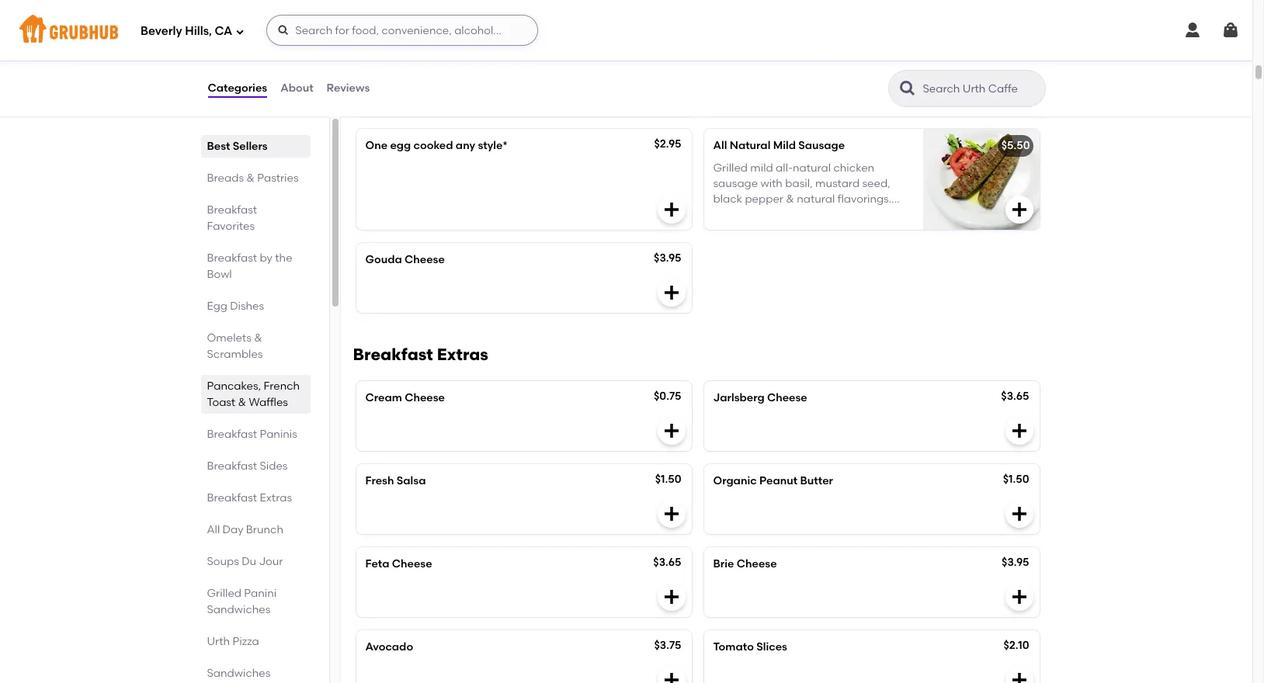 Task type: describe. For each thing, give the bounding box(es) containing it.
breakfast by the bowl
[[207, 252, 293, 281]]

heirloom
[[391, 25, 440, 38]]

grilled panini sandwiches tab
[[207, 586, 304, 618]]

soups
[[207, 556, 239, 569]]

style*
[[478, 139, 508, 153]]

hills,
[[185, 24, 212, 38]]

categories
[[208, 81, 267, 95]]

grilled for grilled panini sandwiches
[[207, 587, 242, 601]]

search icon image
[[899, 79, 917, 98]]

soups du jour
[[207, 556, 283, 569]]

0 vertical spatial breakfast extras
[[353, 345, 489, 365]]

egg dishes tab
[[207, 298, 304, 315]]

gouda
[[366, 254, 402, 267]]

potatoes
[[440, 47, 488, 60]]

one
[[366, 139, 388, 153]]

urth for urth heirloom breakfast potatoes
[[366, 25, 389, 38]]

cooked
[[414, 139, 453, 153]]

egg
[[390, 139, 411, 153]]

$3.95 for gouda cheese
[[654, 252, 682, 265]]

oil
[[481, 63, 493, 76]]

jour
[[259, 556, 283, 569]]

avocado
[[366, 641, 413, 654]]

feta cheese
[[366, 558, 432, 571]]

pancakes, french toast & waffles tab
[[207, 378, 304, 411]]

urth for urth pizza
[[207, 636, 230, 649]]

breads & pastries tab
[[207, 170, 304, 186]]

waffles
[[249, 396, 288, 409]]

in
[[798, 209, 807, 222]]

pastries
[[257, 172, 299, 185]]

bowl
[[207, 268, 232, 281]]

breakfast for breakfast favorites tab
[[207, 204, 257, 217]]

reviews button
[[326, 61, 371, 117]]

sandwiches inside grilled panini sandwiches
[[207, 604, 271, 617]]

french
[[264, 380, 300, 393]]

sausage
[[714, 177, 758, 190]]

fresh
[[366, 475, 394, 488]]

grilled mild all-natural chicken sausage with basil, mustard seed, black pepper & natural flavorings. free of nitrates, in a natural collagen casing.
[[714, 161, 906, 238]]

about
[[281, 81, 314, 95]]

all day brunch
[[207, 524, 284, 537]]

all natural mild sausage image
[[923, 129, 1040, 230]]

of
[[739, 209, 750, 222]]

jarlsberg
[[714, 392, 765, 405]]

breakfast sides
[[207, 460, 288, 473]]

breads
[[207, 172, 244, 185]]

potatoes
[[497, 25, 545, 38]]

main navigation navigation
[[0, 0, 1253, 61]]

onions,
[[415, 63, 452, 76]]

& inside omelets & scrambles
[[254, 332, 262, 345]]

dishes
[[230, 300, 264, 313]]

cheese for feta cheese
[[392, 558, 432, 571]]

brie cheese
[[714, 558, 777, 571]]

$3.75
[[655, 640, 682, 653]]

$3.95 for brie cheese
[[1002, 557, 1030, 570]]

all for all day brunch
[[207, 524, 220, 537]]

$2.95
[[655, 138, 682, 151]]

urth pizza tab
[[207, 634, 304, 650]]

salsa
[[397, 475, 426, 488]]

& inside pancakes, french toast & waffles
[[238, 396, 246, 409]]

gouda cheese
[[366, 254, 445, 267]]

reviews
[[327, 81, 370, 95]]

cheese for cream cheese
[[405, 392, 445, 405]]

breakfast extras tab
[[207, 490, 304, 507]]

tossed
[[490, 47, 525, 60]]

day
[[223, 524, 244, 537]]

cream
[[366, 392, 402, 405]]

brie
[[714, 558, 735, 571]]

urth for urth heirloom potatoes tossed with peppers, onions, olive oil & parsley.
[[366, 47, 389, 60]]

& inside "grilled mild all-natural chicken sausage with basil, mustard seed, black pepper & natural flavorings. free of nitrates, in a natural collagen casing."
[[787, 193, 795, 206]]

slices
[[757, 641, 788, 654]]

cheese for jarlsberg cheese
[[768, 392, 808, 405]]

$1.50 for organic peanut butter
[[1004, 473, 1030, 487]]

svg image for fresh salsa
[[662, 505, 681, 524]]

cheese for brie cheese
[[737, 558, 777, 571]]

breads & pastries
[[207, 172, 299, 185]]

ca
[[215, 24, 233, 38]]

svg image for organic peanut butter
[[1010, 505, 1029, 524]]

cheese for gouda cheese
[[405, 254, 445, 267]]

2 sandwiches from the top
[[207, 667, 271, 681]]

sandwiches tab
[[207, 666, 304, 682]]

Search for food, convenience, alcohol... search field
[[267, 15, 539, 46]]

basil,
[[786, 177, 813, 190]]

breakfast sides tab
[[207, 458, 304, 475]]

with inside "grilled mild all-natural chicken sausage with basil, mustard seed, black pepper & natural flavorings. free of nitrates, in a natural collagen casing."
[[761, 177, 783, 190]]

pepper
[[745, 193, 784, 206]]

best sellers
[[207, 140, 268, 153]]

all for all natural mild sausage
[[714, 139, 728, 153]]

svg image for feta cheese
[[662, 588, 681, 607]]

egg
[[207, 300, 228, 313]]

& inside tab
[[247, 172, 255, 185]]

breakfast for breakfast paninis tab
[[207, 428, 257, 441]]

collagen
[[860, 209, 906, 222]]

pancakes, french toast & waffles
[[207, 380, 300, 409]]

olive
[[455, 63, 479, 76]]

best sellers tab
[[207, 138, 304, 155]]

categories button
[[207, 61, 268, 117]]

with inside urth heirloom potatoes tossed with peppers, onions, olive oil & parsley.
[[528, 47, 550, 60]]

pancakes,
[[207, 380, 261, 393]]

butter
[[801, 475, 834, 488]]

urth heirloom breakfast potatoes
[[366, 25, 545, 38]]

svg image for gouda cheese
[[662, 284, 681, 302]]

fresh salsa
[[366, 475, 426, 488]]

flavorings.
[[838, 193, 892, 206]]



Task type: vqa. For each thing, say whether or not it's contained in the screenshot.
subscription pass "icon"
no



Task type: locate. For each thing, give the bounding box(es) containing it.
1 vertical spatial $3.65
[[654, 557, 682, 570]]

sandwiches
[[207, 604, 271, 617], [207, 667, 271, 681]]

breakfast paninis tab
[[207, 427, 304, 443]]

cream cheese
[[366, 392, 445, 405]]

soups du jour tab
[[207, 554, 304, 570]]

$5.50
[[1002, 139, 1031, 153]]

omelets & scrambles tab
[[207, 330, 304, 363]]

free
[[714, 209, 737, 222]]

& down pancakes,
[[238, 396, 246, 409]]

cheese right brie
[[737, 558, 777, 571]]

mild
[[774, 139, 796, 153]]

breakfast paninis
[[207, 428, 297, 441]]

1 vertical spatial extras
[[260, 492, 292, 505]]

all natural mild sausage
[[714, 139, 846, 153]]

0 vertical spatial extras
[[437, 345, 489, 365]]

brunch
[[246, 524, 284, 537]]

black
[[714, 193, 743, 206]]

any
[[456, 139, 476, 153]]

urth
[[366, 25, 389, 38], [366, 47, 389, 60], [207, 636, 230, 649]]

peppers,
[[366, 63, 412, 76]]

0 vertical spatial $3.95
[[654, 252, 682, 265]]

$3.95
[[654, 252, 682, 265], [1002, 557, 1030, 570]]

all left natural
[[714, 139, 728, 153]]

1 $1.50 from the left
[[656, 473, 682, 487]]

egg dishes
[[207, 300, 264, 313]]

2 vertical spatial natural
[[820, 209, 858, 222]]

0 horizontal spatial extras
[[260, 492, 292, 505]]

breakfast extras up cream cheese
[[353, 345, 489, 365]]

svg image inside main navigation navigation
[[236, 27, 245, 36]]

0 vertical spatial with
[[528, 47, 550, 60]]

tomato
[[714, 641, 754, 654]]

best
[[207, 140, 230, 153]]

& up scrambles
[[254, 332, 262, 345]]

0 horizontal spatial $3.95
[[654, 252, 682, 265]]

natural up basil,
[[793, 161, 831, 175]]

0 vertical spatial all
[[714, 139, 728, 153]]

& inside urth heirloom potatoes tossed with peppers, onions, olive oil & parsley.
[[496, 63, 504, 76]]

all left day
[[207, 524, 220, 537]]

jarlsberg cheese
[[714, 392, 808, 405]]

Search Urth Caffe search field
[[922, 82, 1041, 96]]

breakfast up potatoes
[[443, 25, 494, 38]]

1 horizontal spatial grilled
[[714, 161, 748, 175]]

one egg cooked any style*
[[366, 139, 508, 153]]

urth left pizza
[[207, 636, 230, 649]]

mild
[[751, 161, 774, 175]]

0 horizontal spatial breakfast extras
[[207, 492, 292, 505]]

parsley.
[[507, 63, 547, 76]]

1 horizontal spatial $3.95
[[1002, 557, 1030, 570]]

sausage
[[799, 139, 846, 153]]

0 horizontal spatial $3.65
[[654, 557, 682, 570]]

the
[[275, 252, 293, 265]]

cheese right jarlsberg
[[768, 392, 808, 405]]

breakfast down breakfast paninis
[[207, 460, 257, 473]]

breakfast extras inside tab
[[207, 492, 292, 505]]

$2.10
[[1004, 640, 1030, 653]]

about button
[[280, 61, 314, 117]]

1 vertical spatial with
[[761, 177, 783, 190]]

extras down sides
[[260, 492, 292, 505]]

0 horizontal spatial $1.50
[[656, 473, 682, 487]]

natural
[[793, 161, 831, 175], [797, 193, 836, 206], [820, 209, 858, 222]]

breakfast by the bowl tab
[[207, 250, 304, 283]]

breakfast up cream
[[353, 345, 433, 365]]

paninis
[[260, 428, 297, 441]]

sides
[[260, 460, 288, 473]]

extras inside breakfast extras tab
[[260, 492, 292, 505]]

grilled down "soups"
[[207, 587, 242, 601]]

grilled inside "grilled mild all-natural chicken sausage with basil, mustard seed, black pepper & natural flavorings. free of nitrates, in a natural collagen casing."
[[714, 161, 748, 175]]

with
[[528, 47, 550, 60], [761, 177, 783, 190]]

du
[[242, 556, 256, 569]]

all day brunch tab
[[207, 522, 304, 538]]

cheese right cream
[[405, 392, 445, 405]]

breakfast favorites
[[207, 204, 257, 233]]

1 vertical spatial sandwiches
[[207, 667, 271, 681]]

2 vertical spatial urth
[[207, 636, 230, 649]]

1 vertical spatial natural
[[797, 193, 836, 206]]

breakfast favorites tab
[[207, 202, 304, 235]]

1 sandwiches from the top
[[207, 604, 271, 617]]

1 vertical spatial all
[[207, 524, 220, 537]]

svg image
[[236, 27, 245, 36], [1010, 201, 1029, 219], [662, 284, 681, 302], [662, 505, 681, 524], [1010, 505, 1029, 524], [662, 588, 681, 607]]

with up parsley.
[[528, 47, 550, 60]]

urth pizza
[[207, 636, 259, 649]]

$1.50 for fresh salsa
[[656, 473, 682, 487]]

grilled inside grilled panini sandwiches
[[207, 587, 242, 601]]

& down basil,
[[787, 193, 795, 206]]

scrambles
[[207, 348, 263, 361]]

urth heirloom breakfast potatoes image
[[575, 15, 692, 116]]

1 horizontal spatial $3.65
[[1002, 390, 1030, 403]]

breakfast for breakfast extras tab
[[207, 492, 257, 505]]

urth inside urth heirloom potatoes tossed with peppers, onions, olive oil & parsley.
[[366, 47, 389, 60]]

svg image
[[1184, 21, 1203, 40], [1222, 21, 1241, 40], [278, 24, 290, 37], [1010, 86, 1029, 105], [662, 201, 681, 219], [662, 422, 681, 441], [1010, 422, 1029, 441], [1010, 588, 1029, 607], [662, 672, 681, 684], [1010, 672, 1029, 684]]

organic peanut butter
[[714, 475, 834, 488]]

breakfast
[[443, 25, 494, 38], [207, 204, 257, 217], [207, 252, 257, 265], [353, 345, 433, 365], [207, 428, 257, 441], [207, 460, 257, 473], [207, 492, 257, 505]]

2 $1.50 from the left
[[1004, 473, 1030, 487]]

urth inside tab
[[207, 636, 230, 649]]

omelets & scrambles
[[207, 332, 263, 361]]

all
[[714, 139, 728, 153], [207, 524, 220, 537]]

breakfast up bowl
[[207, 252, 257, 265]]

breakfast inside breakfast by the bowl
[[207, 252, 257, 265]]

grilled
[[714, 161, 748, 175], [207, 587, 242, 601]]

0 horizontal spatial with
[[528, 47, 550, 60]]

sandwiches down urth pizza
[[207, 667, 271, 681]]

pizza
[[233, 636, 259, 649]]

feta
[[366, 558, 390, 571]]

grilled for grilled mild all-natural chicken sausage with basil, mustard seed, black pepper & natural flavorings. free of nitrates, in a natural collagen casing.
[[714, 161, 748, 175]]

omelets
[[207, 332, 252, 345]]

sandwiches down "panini"
[[207, 604, 271, 617]]

grilled up 'sausage'
[[714, 161, 748, 175]]

casing.
[[714, 224, 752, 238]]

1 horizontal spatial breakfast extras
[[353, 345, 489, 365]]

0 vertical spatial natural
[[793, 161, 831, 175]]

0 vertical spatial grilled
[[714, 161, 748, 175]]

natural
[[730, 139, 771, 153]]

0 horizontal spatial grilled
[[207, 587, 242, 601]]

breakfast down 'toast' on the bottom left
[[207, 428, 257, 441]]

with up pepper
[[761, 177, 783, 190]]

organic
[[714, 475, 757, 488]]

& right breads
[[247, 172, 255, 185]]

tomato slices
[[714, 641, 788, 654]]

extras
[[437, 345, 489, 365], [260, 492, 292, 505]]

breakfast extras
[[353, 345, 489, 365], [207, 492, 292, 505]]

$3.65 for jarlsberg cheese
[[1002, 390, 1030, 403]]

& right oil
[[496, 63, 504, 76]]

0 vertical spatial sandwiches
[[207, 604, 271, 617]]

cheese right gouda
[[405, 254, 445, 267]]

breakfast up day
[[207, 492, 257, 505]]

cheese right feta
[[392, 558, 432, 571]]

heirloom
[[391, 47, 438, 60]]

1 vertical spatial $3.95
[[1002, 557, 1030, 570]]

panini
[[244, 587, 277, 601]]

toast
[[207, 396, 236, 409]]

seed,
[[863, 177, 891, 190]]

natural right a
[[820, 209, 858, 222]]

peanut
[[760, 475, 798, 488]]

breakfast for breakfast by the bowl tab
[[207, 252, 257, 265]]

$3.65 for feta cheese
[[654, 557, 682, 570]]

1 vertical spatial urth
[[366, 47, 389, 60]]

breakfast inside tab
[[207, 492, 257, 505]]

breakfast extras down breakfast sides
[[207, 492, 292, 505]]

0 vertical spatial $3.65
[[1002, 390, 1030, 403]]

all-
[[776, 161, 793, 175]]

0 horizontal spatial all
[[207, 524, 220, 537]]

1 horizontal spatial $1.50
[[1004, 473, 1030, 487]]

$0.75
[[654, 390, 682, 403]]

chicken
[[834, 161, 875, 175]]

mustard
[[816, 177, 860, 190]]

a
[[810, 209, 817, 222]]

1 horizontal spatial all
[[714, 139, 728, 153]]

sellers
[[233, 140, 268, 153]]

1 horizontal spatial extras
[[437, 345, 489, 365]]

0 vertical spatial urth
[[366, 25, 389, 38]]

breakfast for breakfast sides tab
[[207, 460, 257, 473]]

urth left heirloom on the top left of page
[[366, 25, 389, 38]]

1 horizontal spatial with
[[761, 177, 783, 190]]

all inside all day brunch tab
[[207, 524, 220, 537]]

breakfast up favorites
[[207, 204, 257, 217]]

natural up a
[[797, 193, 836, 206]]

urth heirloom potatoes tossed with peppers, onions, olive oil & parsley.
[[366, 47, 550, 76]]

1 vertical spatial grilled
[[207, 587, 242, 601]]

grilled panini sandwiches
[[207, 587, 277, 617]]

extras up cream cheese
[[437, 345, 489, 365]]

favorites
[[207, 220, 255, 233]]

beverly
[[141, 24, 182, 38]]

1 vertical spatial breakfast extras
[[207, 492, 292, 505]]

urth up peppers,
[[366, 47, 389, 60]]



